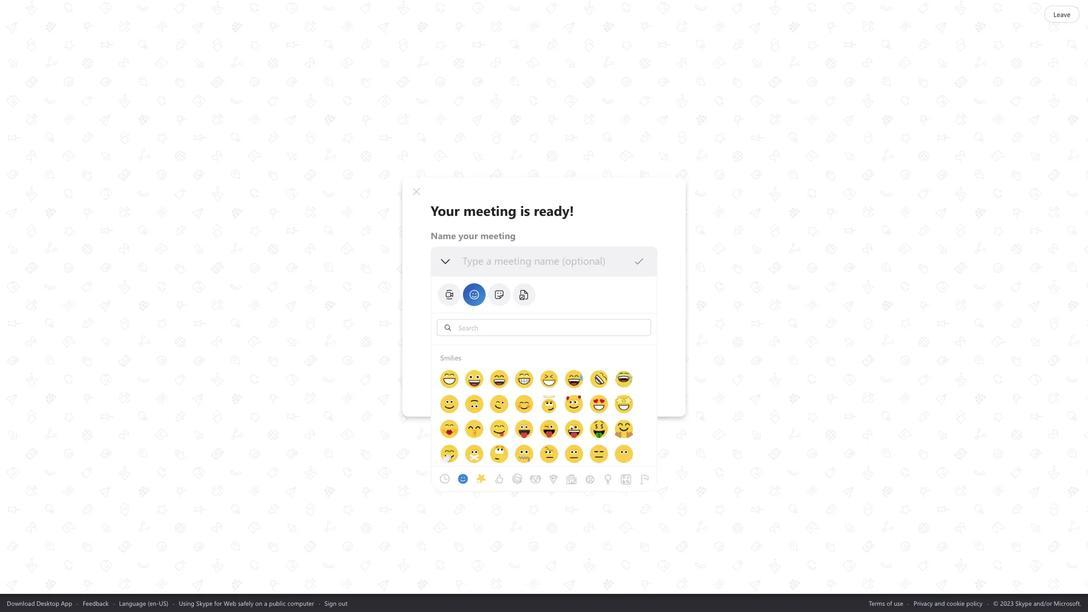 Task type: locate. For each thing, give the bounding box(es) containing it.
feedback
[[83, 599, 109, 607]]

using
[[179, 599, 194, 607]]

(en-
[[148, 599, 159, 607]]

out
[[338, 599, 348, 607]]

use
[[894, 599, 904, 607]]

privacy and cookie policy link
[[914, 599, 983, 607]]

using skype for web safely on a public computer link
[[179, 599, 314, 607]]

using skype for web safely on a public computer
[[179, 599, 314, 607]]

tab list
[[437, 282, 649, 307], [436, 451, 690, 507]]

of
[[887, 599, 893, 607]]

app
[[61, 599, 72, 607]]

0 vertical spatial tab list
[[437, 282, 649, 307]]

cookie
[[947, 599, 965, 607]]

computer
[[288, 599, 314, 607]]

download desktop app
[[7, 599, 72, 607]]

Type a meeting name (optional) text field
[[462, 255, 634, 268]]

on
[[255, 599, 263, 607]]

a
[[264, 599, 267, 607]]

language
[[119, 599, 146, 607]]

skype
[[196, 599, 213, 607]]

sign out link
[[325, 599, 348, 607]]

us)
[[159, 599, 168, 607]]

terms of use link
[[869, 599, 904, 607]]

privacy and cookie policy
[[914, 599, 983, 607]]

Search text field
[[456, 323, 648, 333]]



Task type: vqa. For each thing, say whether or not it's contained in the screenshot.
COOKIE on the bottom
yes



Task type: describe. For each thing, give the bounding box(es) containing it.
desktop
[[36, 599, 59, 607]]

language (en-us) link
[[119, 599, 168, 607]]

and
[[935, 599, 945, 607]]

terms
[[869, 599, 885, 607]]

sign
[[325, 599, 337, 607]]

terms of use
[[869, 599, 904, 607]]

public
[[269, 599, 286, 607]]

safely
[[238, 599, 254, 607]]

language (en-us)
[[119, 599, 168, 607]]

web
[[224, 599, 236, 607]]

1 vertical spatial tab list
[[436, 451, 690, 507]]

privacy
[[914, 599, 933, 607]]

download desktop app link
[[7, 599, 72, 607]]

feedback link
[[83, 599, 109, 607]]

policy
[[967, 599, 983, 607]]

sign out
[[325, 599, 348, 607]]

for
[[214, 599, 222, 607]]

download
[[7, 599, 35, 607]]



